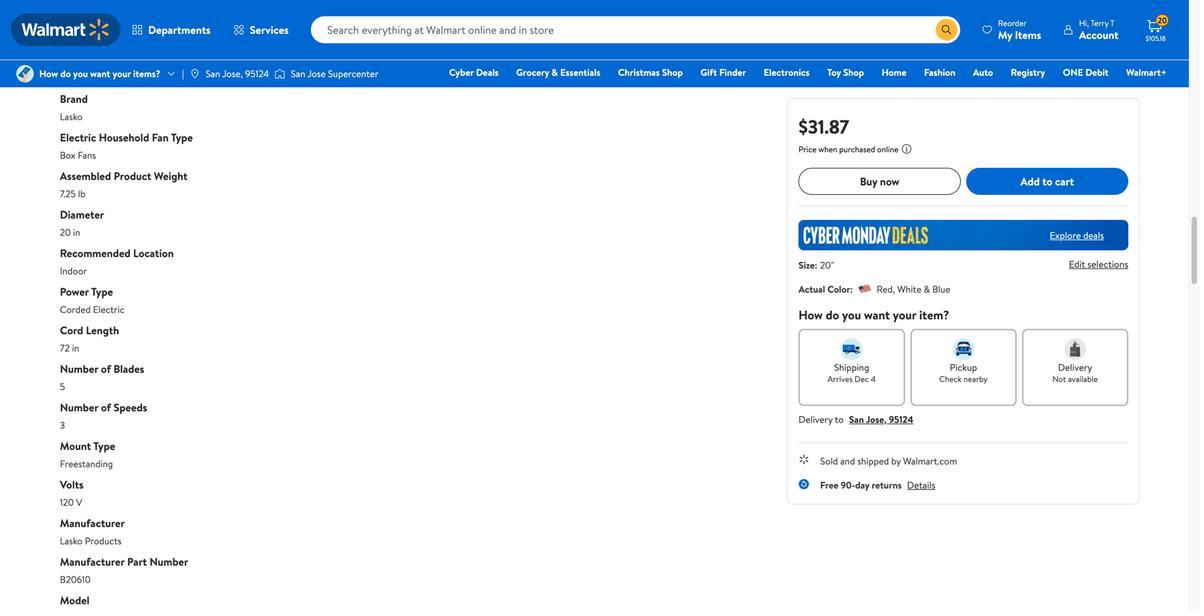 Task type: vqa. For each thing, say whether or not it's contained in the screenshot.


Task type: locate. For each thing, give the bounding box(es) containing it.
household
[[99, 130, 149, 145]]

see more button
[[60, 3, 760, 30]]

want down red,
[[864, 307, 890, 324]]

1 horizontal spatial to
[[1043, 174, 1053, 189]]

cyber
[[449, 66, 474, 79]]

 image left jose at the top
[[275, 67, 285, 81]]

1 vertical spatial jose,
[[866, 413, 887, 426]]

products
[[85, 534, 122, 548]]

1 vertical spatial how
[[799, 307, 823, 324]]

your left items?
[[113, 67, 131, 80]]

san left jose at the top
[[291, 67, 306, 80]]

0 horizontal spatial how
[[39, 67, 58, 80]]

walmart+
[[1127, 66, 1167, 79]]

3
[[60, 419, 65, 432]]

1 vertical spatial &
[[924, 283, 931, 296]]

0 horizontal spatial you
[[73, 67, 88, 80]]

explore
[[1050, 229, 1081, 242]]

jose
[[307, 67, 326, 80]]

1 vertical spatial lasko
[[60, 534, 83, 548]]

0 vertical spatial 95124
[[245, 67, 269, 80]]

online
[[878, 144, 899, 155]]

do down color at the top of the page
[[826, 307, 840, 324]]

electronics
[[764, 66, 810, 79]]

1 vertical spatial :
[[851, 283, 853, 296]]

1 vertical spatial to
[[835, 413, 844, 426]]

lb
[[78, 187, 85, 200]]

1 horizontal spatial your
[[893, 307, 917, 324]]

0 horizontal spatial jose,
[[222, 67, 243, 80]]

electric
[[60, 130, 96, 145], [93, 303, 125, 316]]

now
[[880, 174, 900, 189]]

: left '20"'
[[815, 259, 818, 272]]

you for how do you want your item?
[[843, 307, 862, 324]]

size : 20"
[[799, 259, 834, 272]]

type right power
[[91, 284, 113, 299]]

dec
[[855, 373, 869, 385]]

services button
[[222, 14, 300, 46]]

0 vertical spatial :
[[815, 259, 818, 272]]

2 lasko from the top
[[60, 534, 83, 548]]

deals
[[476, 66, 499, 79]]

0 vertical spatial to
[[1043, 174, 1053, 189]]

v
[[76, 496, 82, 509]]

1 horizontal spatial you
[[843, 307, 862, 324]]

1 vertical spatial manufacturer
[[60, 554, 125, 569]]

number up 3 at left bottom
[[60, 400, 98, 415]]

20"
[[820, 259, 834, 272]]

your down "white"
[[893, 307, 917, 324]]

1 vertical spatial delivery
[[799, 413, 833, 426]]

1 vertical spatial want
[[864, 307, 890, 324]]

1 horizontal spatial do
[[826, 307, 840, 324]]

0 horizontal spatial san
[[206, 67, 220, 80]]

to down arrives
[[835, 413, 844, 426]]

auto
[[974, 66, 994, 79]]

how left specifications
[[39, 67, 58, 80]]

shop right toy
[[844, 66, 864, 79]]

shop right the christmas
[[662, 66, 683, 79]]

0 vertical spatial delivery
[[1059, 361, 1093, 374]]

deals
[[1084, 229, 1104, 242]]

shipping arrives dec 4
[[828, 361, 876, 385]]

0 vertical spatial how
[[39, 67, 58, 80]]

pickup
[[950, 361, 978, 374]]

95124 up by
[[889, 413, 914, 426]]

toy
[[828, 66, 841, 79]]

price when purchased online
[[799, 144, 899, 155]]

0 horizontal spatial your
[[113, 67, 131, 80]]

 image
[[16, 65, 34, 83]]

1 horizontal spatial  image
[[275, 67, 285, 81]]

1 vertical spatial do
[[826, 307, 840, 324]]

how for how do you want your item?
[[799, 307, 823, 324]]

2 horizontal spatial san
[[849, 413, 864, 426]]

hi, terry t account
[[1080, 17, 1119, 42]]

0 horizontal spatial :
[[815, 259, 818, 272]]

recommended
[[60, 246, 131, 261]]

: up how do you want your item?
[[851, 283, 853, 296]]

do for how do you want your item?
[[826, 307, 840, 324]]

san for san jose, 95124
[[206, 67, 220, 80]]

 image right |
[[189, 68, 200, 79]]

90-
[[841, 479, 856, 492]]

delivery down intent image for delivery
[[1059, 361, 1093, 374]]

toy shop link
[[822, 65, 871, 80]]

95124 down services dropdown button
[[245, 67, 269, 80]]

to inside button
[[1043, 174, 1053, 189]]

san jose, 95124
[[206, 67, 269, 80]]

0 vertical spatial number
[[60, 362, 98, 376]]

see
[[382, 9, 399, 24]]

0 vertical spatial 20
[[1158, 15, 1167, 26]]

1 horizontal spatial want
[[864, 307, 890, 324]]

0 vertical spatial do
[[60, 67, 71, 80]]

 image
[[275, 67, 285, 81], [189, 68, 200, 79]]

actual
[[799, 283, 826, 296]]

20 inside brand lasko electric household fan type box fans assembled product weight 7.25 lb diameter 20 in recommended location indoor power type corded electric cord length 72 in number of blades 5 number of speeds 3 mount type freestanding volts 120 v manufacturer lasko products manufacturer part number b20610 model
[[60, 226, 71, 239]]

0 horizontal spatial 20
[[60, 226, 71, 239]]

0 vertical spatial &
[[552, 66, 558, 79]]

0 horizontal spatial to
[[835, 413, 844, 426]]

manufacturer up products
[[60, 516, 125, 531]]

type
[[171, 130, 193, 145], [91, 284, 113, 299], [93, 439, 115, 454]]

0 vertical spatial in
[[73, 226, 80, 239]]

0 vertical spatial manufacturer
[[60, 516, 125, 531]]

san down dec
[[849, 413, 864, 426]]

0 horizontal spatial  image
[[189, 68, 200, 79]]

you up brand
[[73, 67, 88, 80]]

when
[[819, 144, 838, 155]]

1 vertical spatial 20
[[60, 226, 71, 239]]

fan
[[152, 130, 169, 145]]

in down "diameter"
[[73, 226, 80, 239]]

0 vertical spatial you
[[73, 67, 88, 80]]

do up brand
[[60, 67, 71, 80]]

1 horizontal spatial san
[[291, 67, 306, 80]]

buy now button
[[799, 168, 961, 195]]

color
[[828, 283, 851, 296]]

& right grocery
[[552, 66, 558, 79]]

0 vertical spatial of
[[101, 362, 111, 376]]

0 vertical spatial type
[[171, 130, 193, 145]]

jose, right |
[[222, 67, 243, 80]]

jose, down 4
[[866, 413, 887, 426]]

in right 72
[[72, 342, 79, 355]]

number up 5
[[60, 362, 98, 376]]

model
[[60, 593, 90, 608]]

0 horizontal spatial want
[[90, 67, 110, 80]]

20 up the $105.18
[[1158, 15, 1167, 26]]

& left blue
[[924, 283, 931, 296]]

blades
[[114, 362, 144, 376]]

you down color at the top of the page
[[843, 307, 862, 324]]

1 vertical spatial you
[[843, 307, 862, 324]]

1 horizontal spatial shop
[[844, 66, 864, 79]]

intent image for delivery image
[[1065, 338, 1087, 360]]

delivery
[[1059, 361, 1093, 374], [799, 413, 833, 426]]

see more
[[382, 9, 427, 24]]

shop inside "toy shop" "link"
[[844, 66, 864, 79]]

indoor
[[60, 264, 87, 278]]

brand lasko electric household fan type box fans assembled product weight 7.25 lb diameter 20 in recommended location indoor power type corded electric cord length 72 in number of blades 5 number of speeds 3 mount type freestanding volts 120 v manufacturer lasko products manufacturer part number b20610 model
[[60, 91, 193, 608]]

1 vertical spatial your
[[893, 307, 917, 324]]

type right fan
[[171, 130, 193, 145]]

of left speeds
[[101, 400, 111, 415]]

shop for christmas shop
[[662, 66, 683, 79]]

0 vertical spatial want
[[90, 67, 110, 80]]

selections
[[1088, 257, 1129, 271]]

of
[[101, 362, 111, 376], [101, 400, 111, 415]]

want
[[90, 67, 110, 80], [864, 307, 890, 324]]

departments
[[148, 22, 211, 37]]

20 down "diameter"
[[60, 226, 71, 239]]

1 horizontal spatial 95124
[[889, 413, 914, 426]]

san right |
[[206, 67, 220, 80]]

grocery & essentials
[[516, 66, 601, 79]]

4
[[871, 373, 876, 385]]

hi,
[[1080, 17, 1089, 29]]

delivery inside the delivery not available
[[1059, 361, 1093, 374]]

0 horizontal spatial delivery
[[799, 413, 833, 426]]

buy now
[[860, 174, 900, 189]]

of left blades
[[101, 362, 111, 376]]

1 shop from the left
[[662, 66, 683, 79]]

electric up fans
[[60, 130, 96, 145]]

lasko down brand
[[60, 110, 83, 123]]

want left items?
[[90, 67, 110, 80]]

registry
[[1011, 66, 1046, 79]]

shop inside christmas shop link
[[662, 66, 683, 79]]

72
[[60, 342, 70, 355]]

1 horizontal spatial &
[[924, 283, 931, 296]]

1 vertical spatial of
[[101, 400, 111, 415]]

1 vertical spatial 95124
[[889, 413, 914, 426]]

edit selections button
[[1069, 257, 1129, 271]]

2 of from the top
[[101, 400, 111, 415]]

2 shop from the left
[[844, 66, 864, 79]]

2 vertical spatial number
[[150, 554, 188, 569]]

type up "freestanding"
[[93, 439, 115, 454]]

manufacturer down products
[[60, 554, 125, 569]]

auto link
[[967, 65, 1000, 80]]

:
[[815, 259, 818, 272], [851, 283, 853, 296]]

2 manufacturer from the top
[[60, 554, 125, 569]]

1 horizontal spatial delivery
[[1059, 361, 1093, 374]]

how down actual
[[799, 307, 823, 324]]

delivery up sold
[[799, 413, 833, 426]]

diameter
[[60, 207, 104, 222]]

your for items?
[[113, 67, 131, 80]]

number right part
[[150, 554, 188, 569]]

1 horizontal spatial how
[[799, 307, 823, 324]]

0 horizontal spatial shop
[[662, 66, 683, 79]]

1 horizontal spatial jose,
[[866, 413, 887, 426]]

0 vertical spatial lasko
[[60, 110, 83, 123]]

0 horizontal spatial do
[[60, 67, 71, 80]]

san jose supercenter
[[291, 67, 379, 80]]

to left cart
[[1043, 174, 1053, 189]]

0 vertical spatial your
[[113, 67, 131, 80]]

0 horizontal spatial &
[[552, 66, 558, 79]]

lasko left products
[[60, 534, 83, 548]]

volts
[[60, 477, 84, 492]]

pickup check nearby
[[940, 361, 988, 385]]

size
[[799, 259, 815, 272]]

 image for san jose supercenter
[[275, 67, 285, 81]]

electric up length
[[93, 303, 125, 316]]

gift
[[701, 66, 717, 79]]

jose,
[[222, 67, 243, 80], [866, 413, 887, 426]]



Task type: describe. For each thing, give the bounding box(es) containing it.
$31.87
[[799, 113, 850, 140]]

account
[[1080, 27, 1119, 42]]

mount
[[60, 439, 91, 454]]

want for item?
[[864, 307, 890, 324]]

details
[[908, 479, 936, 492]]

one
[[1063, 66, 1084, 79]]

0 horizontal spatial 95124
[[245, 67, 269, 80]]

blue
[[933, 283, 951, 296]]

walmart.com
[[904, 455, 958, 468]]

shop for toy shop
[[844, 66, 864, 79]]

cart
[[1056, 174, 1075, 189]]

terry
[[1091, 17, 1109, 29]]

1 manufacturer from the top
[[60, 516, 125, 531]]

specifications image
[[744, 69, 760, 85]]

actual color :
[[799, 283, 853, 296]]

sold
[[821, 455, 838, 468]]

delivery for not
[[1059, 361, 1093, 374]]

location
[[133, 246, 174, 261]]

add to cart
[[1021, 174, 1075, 189]]

arrives
[[828, 373, 853, 385]]

check
[[940, 373, 962, 385]]

finder
[[720, 66, 746, 79]]

items?
[[133, 67, 160, 80]]

nearby
[[964, 373, 988, 385]]

one debit
[[1063, 66, 1109, 79]]

0 vertical spatial jose,
[[222, 67, 243, 80]]

by
[[892, 455, 901, 468]]

edit
[[1069, 257, 1086, 271]]

how do you want your items?
[[39, 67, 160, 80]]

fashion link
[[918, 65, 962, 80]]

how for how do you want your items?
[[39, 67, 58, 80]]

1 of from the top
[[101, 362, 111, 376]]

price
[[799, 144, 817, 155]]

home
[[882, 66, 907, 79]]

7.25
[[60, 187, 76, 200]]

b20610
[[60, 573, 91, 586]]

item?
[[920, 307, 950, 324]]

explore deals link
[[1045, 223, 1110, 247]]

supercenter
[[328, 67, 379, 80]]

cyber monday deals image
[[799, 220, 1129, 250]]

intent image for shipping image
[[841, 338, 863, 360]]

0 vertical spatial electric
[[60, 130, 96, 145]]

to for add
[[1043, 174, 1053, 189]]

registry link
[[1005, 65, 1052, 80]]

1 vertical spatial electric
[[93, 303, 125, 316]]

reorder my items
[[998, 17, 1042, 42]]

reorder
[[998, 17, 1027, 29]]

debit
[[1086, 66, 1109, 79]]

explore deals
[[1050, 229, 1104, 242]]

san jose, 95124 button
[[849, 413, 914, 426]]

2 vertical spatial type
[[93, 439, 115, 454]]

part
[[127, 554, 147, 569]]

purchased
[[840, 144, 876, 155]]

delivery to san jose, 95124
[[799, 413, 914, 426]]

1 horizontal spatial 20
[[1158, 15, 1167, 26]]

1 lasko from the top
[[60, 110, 83, 123]]

 image for san jose, 95124
[[189, 68, 200, 79]]

edit selections
[[1069, 257, 1129, 271]]

brand
[[60, 91, 88, 106]]

Search search field
[[311, 16, 961, 43]]

1 vertical spatial in
[[72, 342, 79, 355]]

legal information image
[[902, 144, 912, 154]]

shipping
[[835, 361, 870, 374]]

speeds
[[114, 400, 147, 415]]

home link
[[876, 65, 913, 80]]

sold and shipped by walmart.com
[[821, 455, 958, 468]]

day
[[856, 479, 870, 492]]

5
[[60, 380, 65, 393]]

san for san jose supercenter
[[291, 67, 306, 80]]

cord
[[60, 323, 83, 338]]

|
[[182, 67, 184, 80]]

walmart image
[[22, 19, 110, 41]]

delivery for to
[[799, 413, 833, 426]]

not
[[1053, 373, 1067, 385]]

want for items?
[[90, 67, 110, 80]]

specifications
[[60, 64, 125, 79]]

corded
[[60, 303, 91, 316]]

grocery
[[516, 66, 550, 79]]

delivery not available
[[1053, 361, 1098, 385]]

toy shop
[[828, 66, 864, 79]]

my
[[998, 27, 1013, 42]]

your for item?
[[893, 307, 917, 324]]

1 vertical spatial number
[[60, 400, 98, 415]]

red, white & blue
[[877, 283, 951, 296]]

you for how do you want your items?
[[73, 67, 88, 80]]

120
[[60, 496, 74, 509]]

departments button
[[121, 14, 222, 46]]

search icon image
[[942, 24, 952, 35]]

add to cart button
[[967, 168, 1129, 195]]

to for delivery
[[835, 413, 844, 426]]

more
[[402, 9, 427, 24]]

do for how do you want your items?
[[60, 67, 71, 80]]

product
[[114, 169, 151, 183]]

details button
[[908, 479, 936, 492]]

christmas shop link
[[612, 65, 689, 80]]

fashion
[[925, 66, 956, 79]]

Walmart Site-Wide search field
[[311, 16, 961, 43]]

items
[[1015, 27, 1042, 42]]

red,
[[877, 283, 895, 296]]

1 vertical spatial type
[[91, 284, 113, 299]]

freestanding
[[60, 457, 113, 471]]

$105.18
[[1146, 34, 1166, 43]]

1 horizontal spatial :
[[851, 283, 853, 296]]

free 90-day returns details
[[821, 479, 936, 492]]

how do you want your item?
[[799, 307, 950, 324]]

intent image for pickup image
[[953, 338, 975, 360]]



